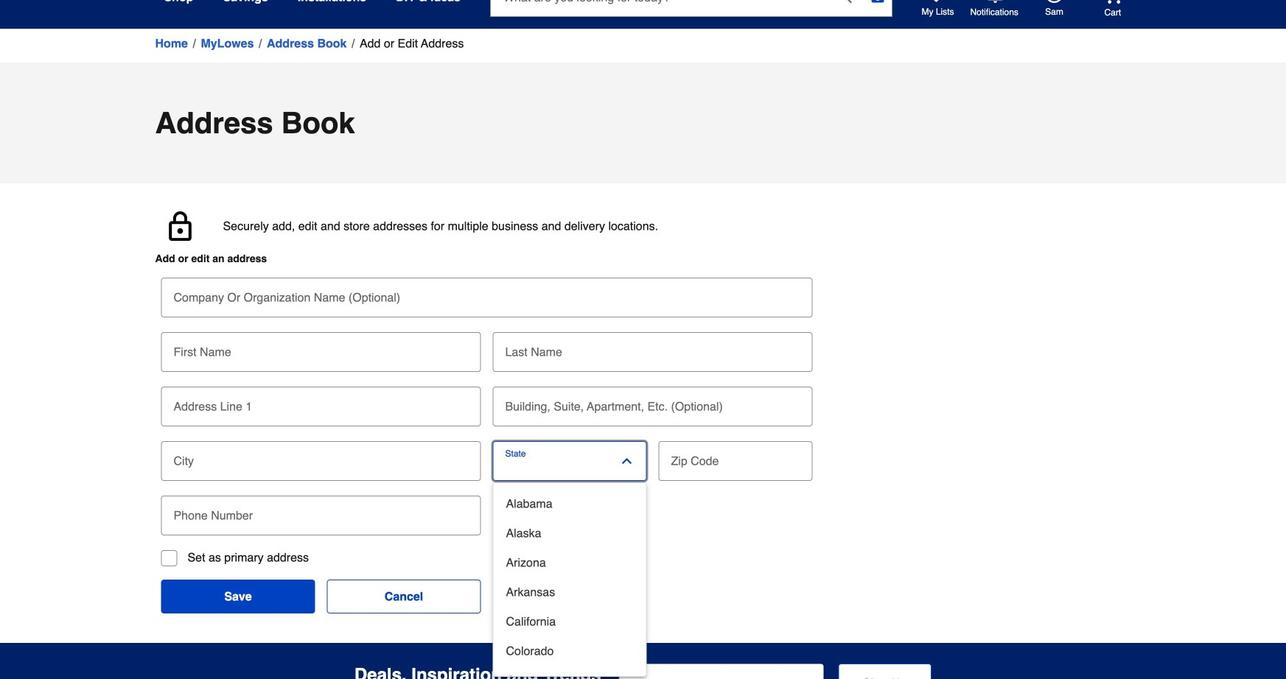 Task type: describe. For each thing, give the bounding box(es) containing it.
camera image
[[870, 0, 885, 4]]

phoneNumber text field
[[167, 496, 475, 528]]

companyName text field
[[167, 278, 807, 310]]

postalCode text field
[[664, 442, 807, 474]]

LastName text field
[[499, 332, 807, 365]]

search image
[[837, 0, 852, 3]]

FirstName text field
[[167, 332, 475, 365]]

lowe's home improvement notification center image
[[987, 0, 1004, 3]]

lowe's home improvement cart image
[[1105, 0, 1122, 4]]

line1 text field
[[167, 387, 475, 419]]



Task type: locate. For each thing, give the bounding box(es) containing it.
main content
[[0, 29, 1286, 680]]

form
[[619, 664, 932, 680]]

None search field
[[490, 0, 893, 31]]

lowe's home improvement lists image
[[928, 0, 945, 3]]

Search Query text field
[[491, 0, 825, 16]]

Email Address email field
[[619, 664, 824, 680]]

City text field
[[167, 442, 475, 474]]

line2 text field
[[499, 387, 807, 419]]



Task type: vqa. For each thing, say whether or not it's contained in the screenshot.
LastName 'text field'
yes



